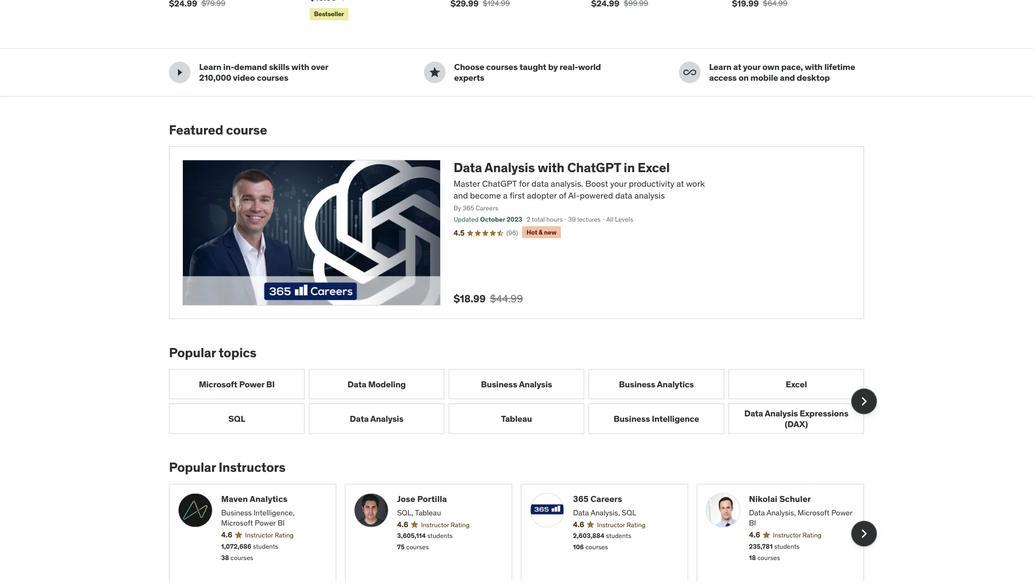 Task type: locate. For each thing, give the bounding box(es) containing it.
learn left in-
[[199, 61, 222, 72]]

data analysis
[[350, 413, 404, 424]]

instructor up "1,072,686 students 38 courses"
[[245, 531, 273, 540]]

students right 235,781
[[775, 543, 800, 551]]

0 horizontal spatial medium image
[[173, 66, 186, 79]]

students inside "1,072,686 students 38 courses"
[[253, 543, 278, 551]]

2 analysis, from the left
[[767, 508, 796, 518]]

medium image left access
[[684, 66, 697, 79]]

business analytics link
[[589, 369, 725, 400]]

4.6 for jose portilla
[[397, 520, 408, 529]]

carousel element
[[169, 369, 878, 434], [169, 484, 878, 582]]

instructor for schuler
[[773, 531, 802, 540]]

students inside 235,781 students 18 courses
[[775, 543, 800, 551]]

business intelligence
[[614, 413, 700, 424]]

learn for learn at your own pace, with lifetime access on mobile and desktop
[[710, 61, 732, 72]]

instructor up 2,603,884 students 106 courses
[[597, 521, 625, 529]]

desktop
[[797, 72, 830, 83]]

students right 1,072,686
[[253, 543, 278, 551]]

2 popular from the top
[[169, 460, 216, 476]]

data inside data analysis expressions (dax)
[[745, 408, 764, 419]]

and up by
[[454, 190, 468, 201]]

0 vertical spatial power
[[239, 379, 265, 390]]

rating
[[451, 521, 470, 529], [627, 521, 646, 529], [275, 531, 294, 540], [803, 531, 822, 540]]

over
[[311, 61, 328, 72]]

carousel element containing microsoft power bi
[[169, 369, 878, 434]]

3,605,114 students 75 courses
[[397, 532, 453, 552]]

total
[[532, 215, 545, 224]]

1 horizontal spatial analysis,
[[767, 508, 796, 518]]

data inside the nikolai schuler data analysis, microsoft power bi
[[749, 508, 765, 518]]

1 horizontal spatial at
[[734, 61, 742, 72]]

0 vertical spatial careers
[[476, 204, 499, 213]]

learn for learn in-demand skills with over 210,000 video courses
[[199, 61, 222, 72]]

tableau down portilla
[[415, 508, 441, 518]]

1 horizontal spatial 365
[[573, 494, 589, 505]]

students right 3,605,114
[[428, 532, 453, 540]]

365
[[463, 204, 474, 213], [573, 494, 589, 505]]

microsoft
[[199, 379, 238, 390], [798, 508, 830, 518], [221, 518, 253, 528]]

0 vertical spatial excel
[[638, 159, 670, 176]]

business for business intelligence
[[614, 413, 651, 424]]

excel inside excel link
[[786, 379, 808, 390]]

1 horizontal spatial bi
[[278, 518, 285, 528]]

1 analysis, from the left
[[591, 508, 620, 518]]

students inside the 3,605,114 students 75 courses
[[428, 532, 453, 540]]

analytics for business
[[657, 379, 694, 390]]

courses down 1,072,686
[[231, 554, 253, 562]]

4.6
[[397, 520, 408, 529], [573, 520, 585, 529], [221, 530, 232, 540], [749, 530, 761, 540]]

data down nikolai
[[749, 508, 765, 518]]

business up tableau link
[[481, 379, 518, 390]]

2
[[527, 215, 531, 224]]

hot
[[527, 228, 538, 236]]

1 horizontal spatial analytics
[[657, 379, 694, 390]]

data left 'modeling'
[[348, 379, 367, 390]]

boost
[[586, 178, 609, 189]]

2 vertical spatial power
[[255, 518, 276, 528]]

sql down the 'microsoft power bi' link
[[228, 413, 245, 424]]

0 horizontal spatial bi
[[266, 379, 275, 390]]

chatgpt up boost
[[568, 159, 621, 176]]

in
[[624, 159, 635, 176]]

1 horizontal spatial chatgpt
[[568, 159, 621, 176]]

productivity
[[629, 178, 675, 189]]

0 horizontal spatial at
[[677, 178, 685, 189]]

1 horizontal spatial careers
[[591, 494, 623, 505]]

analysis, down 365 careers link
[[591, 508, 620, 518]]

2,603,884
[[573, 532, 605, 540]]

2 medium image from the left
[[429, 66, 442, 79]]

learn inside learn in-demand skills with over 210,000 video courses
[[199, 61, 222, 72]]

analysis.
[[551, 178, 584, 189]]

portilla
[[417, 494, 447, 505]]

rating down intelligence,
[[275, 531, 294, 540]]

1 horizontal spatial medium image
[[429, 66, 442, 79]]

carousel element for popular instructors
[[169, 484, 878, 582]]

analysis down 'modeling'
[[371, 413, 404, 424]]

expressions
[[800, 408, 849, 419]]

1 horizontal spatial your
[[744, 61, 761, 72]]

analysis, for schuler
[[767, 508, 796, 518]]

1 vertical spatial your
[[611, 178, 627, 189]]

75
[[397, 543, 405, 552]]

courses down 3,605,114
[[407, 543, 429, 552]]

courses inside choose courses taught by real-world experts
[[486, 61, 518, 72]]

$18.99 $44.99
[[454, 292, 523, 305]]

and inside learn at your own pace, with lifetime access on mobile and desktop
[[780, 72, 796, 83]]

1 vertical spatial careers
[[591, 494, 623, 505]]

instructor rating for analytics
[[245, 531, 294, 540]]

data left (dax)
[[745, 408, 764, 419]]

0 horizontal spatial careers
[[476, 204, 499, 213]]

courses inside the 3,605,114 students 75 courses
[[407, 543, 429, 552]]

learn
[[199, 61, 222, 72], [710, 61, 732, 72]]

courses for maven analytics
[[231, 554, 253, 562]]

instructor rating up 2,603,884 students 106 courses
[[597, 521, 646, 529]]

4.5
[[454, 228, 465, 238]]

1 horizontal spatial data
[[616, 190, 633, 201]]

with left over
[[292, 61, 309, 72]]

pace,
[[782, 61, 804, 72]]

carousel element containing maven analytics
[[169, 484, 878, 582]]

data modeling
[[348, 379, 406, 390]]

1 vertical spatial power
[[832, 508, 853, 518]]

1 horizontal spatial sql
[[622, 508, 637, 518]]

1 popular from the top
[[169, 345, 216, 361]]

2 horizontal spatial bi
[[749, 518, 757, 528]]

taught
[[520, 61, 547, 72]]

power down topics
[[239, 379, 265, 390]]

1 carousel element from the top
[[169, 369, 878, 434]]

0 vertical spatial data
[[532, 178, 549, 189]]

jose portilla link
[[397, 493, 503, 505]]

1 learn from the left
[[199, 61, 222, 72]]

0 horizontal spatial with
[[292, 61, 309, 72]]

1 vertical spatial data
[[616, 190, 633, 201]]

courses inside learn in-demand skills with over 210,000 video courses
[[257, 72, 289, 83]]

bi
[[266, 379, 275, 390], [278, 518, 285, 528], [749, 518, 757, 528]]

courses down 2,603,884 at the bottom right of the page
[[586, 543, 609, 552]]

3,605,114
[[397, 532, 426, 540]]

analytics
[[657, 379, 694, 390], [250, 494, 288, 505]]

power inside the nikolai schuler data analysis, microsoft power bi
[[832, 508, 853, 518]]

careers inside data analysis with chatgpt in excel master chatgpt for data analysis. boost your productivity at work and become a first adopter of ai-powered data analysis by 365 careers
[[476, 204, 499, 213]]

microsoft power bi
[[199, 379, 275, 390]]

maven analytics link
[[221, 493, 327, 505]]

bi inside the nikolai schuler data analysis, microsoft power bi
[[749, 518, 757, 528]]

1 vertical spatial 365
[[573, 494, 589, 505]]

medium image for choose courses taught by real-world experts
[[429, 66, 442, 79]]

1 vertical spatial at
[[677, 178, 685, 189]]

data
[[454, 159, 482, 176], [348, 379, 367, 390], [745, 408, 764, 419], [350, 413, 369, 424], [573, 508, 589, 518], [749, 508, 765, 518]]

1 next image from the top
[[856, 393, 873, 410]]

analysis, inside the nikolai schuler data analysis, microsoft power bi
[[767, 508, 796, 518]]

1 vertical spatial microsoft
[[798, 508, 830, 518]]

popular for popular instructors
[[169, 460, 216, 476]]

analytics up intelligence
[[657, 379, 694, 390]]

1 vertical spatial carousel element
[[169, 484, 878, 582]]

analytics up intelligence,
[[250, 494, 288, 505]]

instructor
[[421, 521, 449, 529], [597, 521, 625, 529], [245, 531, 273, 540], [773, 531, 802, 540]]

excel inside data analysis with chatgpt in excel master chatgpt for data analysis. boost your productivity at work and become a first adopter of ai-powered data analysis by 365 careers
[[638, 159, 670, 176]]

4.6 for nikolai schuler
[[749, 530, 761, 540]]

microsoft down the popular topics on the bottom left of page
[[199, 379, 238, 390]]

rating for schuler
[[803, 531, 822, 540]]

intelligence,
[[254, 508, 295, 518]]

popular inside "element"
[[169, 460, 216, 476]]

courses left taught
[[486, 61, 518, 72]]

work
[[687, 178, 705, 189]]

business analytics
[[619, 379, 694, 390]]

business for business analysis
[[481, 379, 518, 390]]

2 carousel element from the top
[[169, 484, 878, 582]]

data up 2,603,884 at the bottom right of the page
[[573, 508, 589, 518]]

business down business analytics "link"
[[614, 413, 651, 424]]

instructor rating down intelligence,
[[245, 531, 294, 540]]

0 horizontal spatial chatgpt
[[482, 178, 517, 189]]

2,603,884 students 106 courses
[[573, 532, 632, 552]]

sql
[[228, 413, 245, 424], [622, 508, 637, 518]]

1 vertical spatial and
[[454, 190, 468, 201]]

at left work
[[677, 178, 685, 189]]

1 vertical spatial tableau
[[415, 508, 441, 518]]

bi for nikolai schuler
[[749, 518, 757, 528]]

data analysis link
[[309, 404, 445, 434]]

microsoft up 1,072,686
[[221, 518, 253, 528]]

medium image
[[173, 66, 186, 79], [429, 66, 442, 79], [684, 66, 697, 79]]

365 right by
[[463, 204, 474, 213]]

1 vertical spatial analytics
[[250, 494, 288, 505]]

1 vertical spatial sql
[[622, 508, 637, 518]]

next image
[[856, 393, 873, 410], [856, 525, 873, 543]]

students inside 2,603,884 students 106 courses
[[606, 532, 632, 540]]

at left mobile
[[734, 61, 742, 72]]

careers up updated october 2023
[[476, 204, 499, 213]]

experts
[[454, 72, 485, 83]]

medium image left the 210,000
[[173, 66, 186, 79]]

courses right video
[[257, 72, 289, 83]]

4.6 up 235,781
[[749, 530, 761, 540]]

1 horizontal spatial learn
[[710, 61, 732, 72]]

2 vertical spatial microsoft
[[221, 518, 253, 528]]

0 horizontal spatial data
[[532, 178, 549, 189]]

data up levels
[[616, 190, 633, 201]]

sql,
[[397, 508, 414, 518]]

1 horizontal spatial and
[[780, 72, 796, 83]]

bi inside the 'microsoft power bi' link
[[266, 379, 275, 390]]

0 horizontal spatial excel
[[638, 159, 670, 176]]

0 vertical spatial next image
[[856, 393, 873, 410]]

rating down 365 careers link
[[627, 521, 646, 529]]

with inside learn in-demand skills with over 210,000 video courses
[[292, 61, 309, 72]]

data analysis expressions (dax) link
[[729, 404, 865, 434]]

business inside "link"
[[619, 379, 656, 390]]

excel up 'productivity'
[[638, 159, 670, 176]]

analysis, for careers
[[591, 508, 620, 518]]

power down nikolai schuler link
[[832, 508, 853, 518]]

nikolai schuler data analysis, microsoft power bi
[[749, 494, 853, 528]]

bi down intelligence,
[[278, 518, 285, 528]]

excel up data analysis expressions (dax) at the right bottom
[[786, 379, 808, 390]]

analysis down excel link
[[765, 408, 798, 419]]

power
[[239, 379, 265, 390], [832, 508, 853, 518], [255, 518, 276, 528]]

data up master
[[454, 159, 482, 176]]

analysis
[[635, 190, 665, 201]]

sql inside 365 careers data analysis, sql
[[622, 508, 637, 518]]

0 vertical spatial at
[[734, 61, 742, 72]]

4.6 down the sql, at the left bottom
[[397, 520, 408, 529]]

0 vertical spatial your
[[744, 61, 761, 72]]

courses for nikolai schuler
[[758, 554, 781, 562]]

learn inside learn at your own pace, with lifetime access on mobile and desktop
[[710, 61, 732, 72]]

sql down 365 careers link
[[622, 508, 637, 518]]

data down 'data modeling' link
[[350, 413, 369, 424]]

38
[[221, 554, 229, 562]]

data inside data analysis with chatgpt in excel master chatgpt for data analysis. boost your productivity at work and become a first adopter of ai-powered data analysis by 365 careers
[[454, 159, 482, 176]]

0 vertical spatial popular
[[169, 345, 216, 361]]

0 vertical spatial analytics
[[657, 379, 694, 390]]

0 horizontal spatial and
[[454, 190, 468, 201]]

power for maven analytics
[[255, 518, 276, 528]]

business up business intelligence on the right bottom of page
[[619, 379, 656, 390]]

your down in
[[611, 178, 627, 189]]

courses inside "1,072,686 students 38 courses"
[[231, 554, 253, 562]]

1 medium image from the left
[[173, 66, 186, 79]]

0 horizontal spatial 365
[[463, 204, 474, 213]]

data for data analysis with chatgpt in excel master chatgpt for data analysis. boost your productivity at work and become a first adopter of ai-powered data analysis by 365 careers
[[454, 159, 482, 176]]

analysis
[[485, 159, 535, 176], [519, 379, 553, 390], [765, 408, 798, 419], [371, 413, 404, 424]]

students right 2,603,884 at the bottom right of the page
[[606, 532, 632, 540]]

analysis, inside 365 careers data analysis, sql
[[591, 508, 620, 518]]

analysis, down schuler
[[767, 508, 796, 518]]

0 vertical spatial tableau
[[501, 413, 532, 424]]

with inside data analysis with chatgpt in excel master chatgpt for data analysis. boost your productivity at work and become a first adopter of ai-powered data analysis by 365 careers
[[538, 159, 565, 176]]

instructor up the 3,605,114 students 75 courses
[[421, 521, 449, 529]]

instructor for analytics
[[245, 531, 273, 540]]

chatgpt up a
[[482, 178, 517, 189]]

data
[[532, 178, 549, 189], [616, 190, 633, 201]]

1 vertical spatial excel
[[786, 379, 808, 390]]

analysis up tableau link
[[519, 379, 553, 390]]

at inside data analysis with chatgpt in excel master chatgpt for data analysis. boost your productivity at work and become a first adopter of ai-powered data analysis by 365 careers
[[677, 178, 685, 189]]

business down the maven
[[221, 508, 252, 518]]

choose courses taught by real-world experts
[[454, 61, 601, 83]]

microsoft down nikolai schuler link
[[798, 508, 830, 518]]

1 horizontal spatial with
[[538, 159, 565, 176]]

learn left on
[[710, 61, 732, 72]]

medium image for learn at your own pace, with lifetime access on mobile and desktop
[[684, 66, 697, 79]]

2 horizontal spatial medium image
[[684, 66, 697, 79]]

tableau down business analysis link
[[501, 413, 532, 424]]

1 vertical spatial popular
[[169, 460, 216, 476]]

students for careers
[[606, 532, 632, 540]]

microsoft inside the nikolai schuler data analysis, microsoft power bi
[[798, 508, 830, 518]]

rating down jose portilla link
[[451, 521, 470, 529]]

data up adopter
[[532, 178, 549, 189]]

modeling
[[368, 379, 406, 390]]

4.6 up 2,603,884 at the bottom right of the page
[[573, 520, 585, 529]]

students for portilla
[[428, 532, 453, 540]]

1,072,686 students 38 courses
[[221, 543, 278, 562]]

updated october 2023
[[454, 215, 523, 224]]

analytics inside maven analytics business intelligence, microsoft power bi
[[250, 494, 288, 505]]

rating down the nikolai schuler data analysis, microsoft power bi
[[803, 531, 822, 540]]

0 horizontal spatial learn
[[199, 61, 222, 72]]

microsoft power bi link
[[169, 369, 305, 400]]

0 vertical spatial 365
[[463, 204, 474, 213]]

instructor up 235,781 students 18 courses
[[773, 531, 802, 540]]

$44.99
[[490, 292, 523, 305]]

0 horizontal spatial sql
[[228, 413, 245, 424]]

1 vertical spatial next image
[[856, 525, 873, 543]]

next image for popular topics
[[856, 393, 873, 410]]

0 vertical spatial sql
[[228, 413, 245, 424]]

analytics inside "link"
[[657, 379, 694, 390]]

next image inside popular instructors "element"
[[856, 525, 873, 543]]

access
[[710, 72, 737, 83]]

365 inside 365 careers data analysis, sql
[[573, 494, 589, 505]]

4.6 for 365 careers
[[573, 520, 585, 529]]

39 lectures
[[569, 215, 601, 224]]

medium image left experts
[[429, 66, 442, 79]]

carousel element for popular topics
[[169, 369, 878, 434]]

data analysis expressions (dax)
[[745, 408, 849, 430]]

instructor rating for portilla
[[421, 521, 470, 529]]

instructor for careers
[[597, 521, 625, 529]]

courses down 235,781
[[758, 554, 781, 562]]

1 horizontal spatial excel
[[786, 379, 808, 390]]

hours
[[547, 215, 563, 224]]

students
[[428, 532, 453, 540], [606, 532, 632, 540], [253, 543, 278, 551], [775, 543, 800, 551]]

bi up 235,781
[[749, 518, 757, 528]]

with right pace,
[[805, 61, 823, 72]]

0 horizontal spatial your
[[611, 178, 627, 189]]

bi inside maven analytics business intelligence, microsoft power bi
[[278, 518, 285, 528]]

courses
[[486, 61, 518, 72], [257, 72, 289, 83], [407, 543, 429, 552], [586, 543, 609, 552], [231, 554, 253, 562], [758, 554, 781, 562]]

365 careers data analysis, sql
[[573, 494, 637, 518]]

analysis inside data analysis with chatgpt in excel master chatgpt for data analysis. boost your productivity at work and become a first adopter of ai-powered data analysis by 365 careers
[[485, 159, 535, 176]]

analysis up for
[[485, 159, 535, 176]]

0 vertical spatial microsoft
[[199, 379, 238, 390]]

careers up 2,603,884 at the bottom right of the page
[[591, 494, 623, 505]]

power down intelligence,
[[255, 518, 276, 528]]

courses inside 235,781 students 18 courses
[[758, 554, 781, 562]]

all levels
[[607, 215, 634, 224]]

1,072,686
[[221, 543, 251, 551]]

0 horizontal spatial analytics
[[250, 494, 288, 505]]

courses inside 2,603,884 students 106 courses
[[586, 543, 609, 552]]

power inside maven analytics business intelligence, microsoft power bi
[[255, 518, 276, 528]]

instructor rating down jose portilla link
[[421, 521, 470, 529]]

0 vertical spatial carousel element
[[169, 369, 878, 434]]

careers
[[476, 204, 499, 213], [591, 494, 623, 505]]

2 next image from the top
[[856, 525, 873, 543]]

skills
[[269, 61, 290, 72]]

0 horizontal spatial analysis,
[[591, 508, 620, 518]]

instructor rating down the nikolai schuler data analysis, microsoft power bi
[[773, 531, 822, 540]]

4.6 up 1,072,686
[[221, 530, 232, 540]]

0 horizontal spatial tableau
[[415, 508, 441, 518]]

microsoft inside maven analytics business intelligence, microsoft power bi
[[221, 518, 253, 528]]

updated
[[454, 215, 479, 224]]

medium image for learn in-demand skills with over 210,000 video courses
[[173, 66, 186, 79]]

0 vertical spatial and
[[780, 72, 796, 83]]

3 medium image from the left
[[684, 66, 697, 79]]

2 horizontal spatial with
[[805, 61, 823, 72]]

2 total hours
[[527, 215, 563, 224]]

rating for careers
[[627, 521, 646, 529]]

with up analysis.
[[538, 159, 565, 176]]

business
[[481, 379, 518, 390], [619, 379, 656, 390], [614, 413, 651, 424], [221, 508, 252, 518]]

analysis inside data analysis expressions (dax)
[[765, 408, 798, 419]]

bi up 'sql' link
[[266, 379, 275, 390]]

2 learn from the left
[[710, 61, 732, 72]]

your left "own"
[[744, 61, 761, 72]]

and right "own"
[[780, 72, 796, 83]]

365 up 2,603,884 at the bottom right of the page
[[573, 494, 589, 505]]



Task type: describe. For each thing, give the bounding box(es) containing it.
tableau inside jose portilla sql, tableau
[[415, 508, 441, 518]]

students for schuler
[[775, 543, 800, 551]]

master
[[454, 178, 480, 189]]

demand
[[234, 61, 267, 72]]

business intelligence link
[[589, 404, 725, 434]]

(dax)
[[785, 419, 809, 430]]

business analysis link
[[449, 369, 585, 400]]

october
[[480, 215, 506, 224]]

sql link
[[169, 404, 305, 434]]

analysis for data analysis
[[371, 413, 404, 424]]

data for data modeling
[[348, 379, 367, 390]]

of
[[559, 190, 567, 201]]

your inside data analysis with chatgpt in excel master chatgpt for data analysis. boost your productivity at work and become a first adopter of ai-powered data analysis by 365 careers
[[611, 178, 627, 189]]

next image for popular instructors
[[856, 525, 873, 543]]

at inside learn at your own pace, with lifetime access on mobile and desktop
[[734, 61, 742, 72]]

&
[[539, 228, 543, 236]]

own
[[763, 61, 780, 72]]

business inside maven analytics business intelligence, microsoft power bi
[[221, 508, 252, 518]]

for
[[519, 178, 530, 189]]

your inside learn at your own pace, with lifetime access on mobile and desktop
[[744, 61, 761, 72]]

analytics for maven
[[250, 494, 288, 505]]

data for data analysis
[[350, 413, 369, 424]]

4.6 for maven analytics
[[221, 530, 232, 540]]

featured course
[[169, 122, 267, 138]]

careers inside 365 careers data analysis, sql
[[591, 494, 623, 505]]

$18.99
[[454, 292, 486, 305]]

students for analytics
[[253, 543, 278, 551]]

business for business analytics
[[619, 379, 656, 390]]

365 inside data analysis with chatgpt in excel master chatgpt for data analysis. boost your productivity at work and become a first adopter of ai-powered data analysis by 365 careers
[[463, 204, 474, 213]]

and inside data analysis with chatgpt in excel master chatgpt for data analysis. boost your productivity at work and become a first adopter of ai-powered data analysis by 365 careers
[[454, 190, 468, 201]]

microsoft for nikolai schuler
[[798, 508, 830, 518]]

235,781
[[749, 543, 773, 551]]

analysis for data analysis with chatgpt in excel master chatgpt for data analysis. boost your productivity at work and become a first adopter of ai-powered data analysis by 365 careers
[[485, 159, 535, 176]]

featured
[[169, 122, 223, 138]]

nikolai schuler link
[[749, 493, 856, 505]]

courses for 365 careers
[[586, 543, 609, 552]]

106
[[573, 543, 584, 552]]

39
[[569, 215, 576, 224]]

235,781 students 18 courses
[[749, 543, 800, 562]]

business analysis
[[481, 379, 553, 390]]

ai-
[[569, 190, 580, 201]]

in-
[[223, 61, 234, 72]]

intelligence
[[652, 413, 700, 424]]

all
[[607, 215, 614, 224]]

data analysis with chatgpt in excel master chatgpt for data analysis. boost your productivity at work and become a first adopter of ai-powered data analysis by 365 careers
[[454, 159, 705, 213]]

choose
[[454, 61, 485, 72]]

excel link
[[729, 369, 865, 400]]

(96)
[[507, 229, 518, 237]]

maven
[[221, 494, 248, 505]]

analysis for business analysis
[[519, 379, 553, 390]]

210,000
[[199, 72, 231, 83]]

0 vertical spatial chatgpt
[[568, 159, 621, 176]]

a
[[503, 190, 508, 201]]

adopter
[[527, 190, 557, 201]]

topics
[[219, 345, 257, 361]]

hot & new
[[527, 228, 557, 236]]

schuler
[[780, 494, 811, 505]]

first
[[510, 190, 525, 201]]

2023
[[507, 215, 523, 224]]

by
[[549, 61, 558, 72]]

become
[[470, 190, 501, 201]]

jose
[[397, 494, 416, 505]]

tableau link
[[449, 404, 585, 434]]

rating for portilla
[[451, 521, 470, 529]]

microsoft for maven analytics
[[221, 518, 253, 528]]

jose portilla sql, tableau
[[397, 494, 447, 518]]

course
[[226, 122, 267, 138]]

data modeling link
[[309, 369, 445, 400]]

popular for popular topics
[[169, 345, 216, 361]]

1 horizontal spatial tableau
[[501, 413, 532, 424]]

instructors
[[219, 460, 286, 476]]

analysis for data analysis expressions (dax)
[[765, 408, 798, 419]]

video
[[233, 72, 255, 83]]

data for data analysis expressions (dax)
[[745, 408, 764, 419]]

18
[[749, 554, 756, 562]]

powered
[[580, 190, 614, 201]]

instructor for portilla
[[421, 521, 449, 529]]

365 careers link
[[573, 493, 680, 505]]

with inside learn at your own pace, with lifetime access on mobile and desktop
[[805, 61, 823, 72]]

bi for maven analytics
[[278, 518, 285, 528]]

learn at your own pace, with lifetime access on mobile and desktop
[[710, 61, 856, 83]]

nikolai
[[749, 494, 778, 505]]

sql inside 'sql' link
[[228, 413, 245, 424]]

power for nikolai schuler
[[832, 508, 853, 518]]

popular topics
[[169, 345, 257, 361]]

instructor rating for careers
[[597, 521, 646, 529]]

new
[[544, 228, 557, 236]]

real-
[[560, 61, 578, 72]]

rating for analytics
[[275, 531, 294, 540]]

lectures
[[578, 215, 601, 224]]

instructor rating for schuler
[[773, 531, 822, 540]]

world
[[578, 61, 601, 72]]

1 vertical spatial chatgpt
[[482, 178, 517, 189]]

data inside 365 careers data analysis, sql
[[573, 508, 589, 518]]

popular instructors element
[[169, 460, 878, 582]]

courses for jose portilla
[[407, 543, 429, 552]]

popular instructors
[[169, 460, 286, 476]]

mobile
[[751, 72, 779, 83]]

maven analytics business intelligence, microsoft power bi
[[221, 494, 295, 528]]



Task type: vqa. For each thing, say whether or not it's contained in the screenshot.


